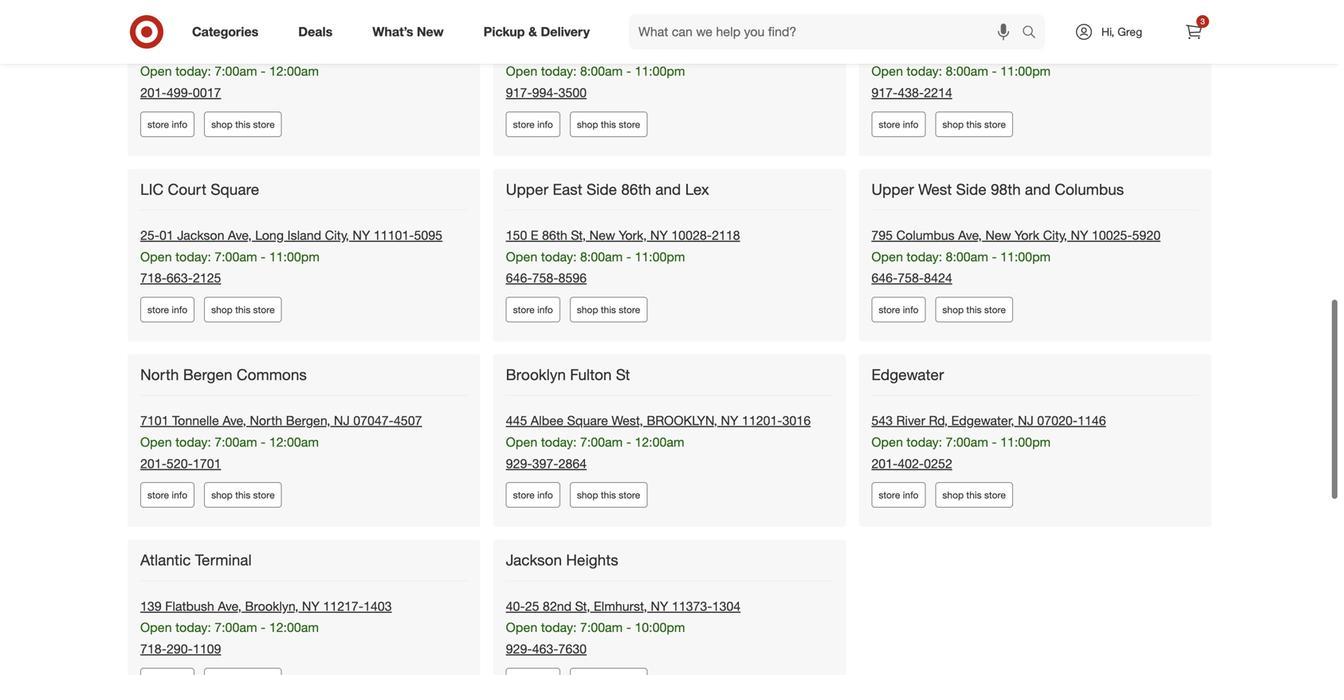 Task type: vqa. For each thing, say whether or not it's contained in the screenshot.


Task type: describe. For each thing, give the bounding box(es) containing it.
fulton
[[570, 366, 612, 384]]

open inside 255 greenwich st, new york, ny 10007-2377 open today: 8:00am - 11:00pm 917-438-2214
[[872, 63, 904, 79]]

pickup & delivery link
[[470, 14, 610, 49]]

5920
[[1133, 228, 1161, 243]]

shop for upper east side 86th and lex
[[577, 304, 599, 316]]

11:00pm inside 543 river rd, edgewater, nj 07020-1146 open today: 7:00am - 11:00pm 201-402-0252
[[1001, 435, 1051, 450]]

11:00pm inside 400 grand st, new york, ny 10002-3949 open today: 8:00am - 11:00pm 917-994-3500
[[635, 63, 686, 79]]

info for upper west side 98th and columbus
[[903, 304, 919, 316]]

brooklyn fulton st
[[506, 366, 630, 384]]

shop this store down 0017
[[211, 118, 275, 130]]

201-520-1701 link
[[140, 456, 221, 472]]

shop this store button down 3500
[[570, 111, 648, 137]]

deals link
[[285, 14, 353, 49]]

store down 402-
[[879, 489, 901, 501]]

info for upper east side 86th and lex
[[538, 304, 553, 316]]

5095
[[414, 228, 443, 243]]

upper west side 98th and columbus link
[[872, 180, 1128, 199]]

11:00pm inside 150 e 86th st, new york, ny 10028-2118 open today: 8:00am - 11:00pm 646-758-8596
[[635, 249, 686, 265]]

ny inside 139 flatbush ave, brooklyn, ny 11217-1403 open today: 7:00am - 12:00am 718-290-1109
[[302, 599, 320, 614]]

york
[[1015, 228, 1040, 243]]

store down 445 albee square west, brooklyn, ny 11201-3016 open today: 7:00am - 12:00am 929-397-2864
[[619, 489, 641, 501]]

store down 100 14th st, jersey city, nj 07310-1202 open today: 7:00am - 12:00am 201-499-0017
[[253, 118, 275, 130]]

shop this store down 3500
[[577, 118, 641, 130]]

82nd
[[543, 599, 572, 614]]

shop this store button for upper west side 98th and columbus
[[936, 297, 1014, 323]]

store info link for upper west side 98th and columbus
[[872, 297, 926, 323]]

store down 150 e 86th st, new york, ny 10028-2118 open today: 8:00am - 11:00pm 646-758-8596
[[619, 304, 641, 316]]

11101-
[[374, 228, 414, 243]]

open inside 7101 tonnelle ave, north bergen, nj 07047-4507 open today: 7:00am - 12:00am 201-520-1701
[[140, 435, 172, 450]]

store info link for north bergen commons
[[140, 483, 195, 508]]

e
[[531, 228, 539, 243]]

438-
[[898, 85, 925, 100]]

07020-
[[1038, 413, 1078, 429]]

10007-
[[1062, 42, 1103, 58]]

8:00am inside 150 e 86th st, new york, ny 10028-2118 open today: 8:00am - 11:00pm 646-758-8596
[[581, 249, 623, 265]]

25
[[525, 599, 540, 614]]

info for north bergen commons
[[172, 489, 188, 501]]

store down 663-
[[148, 304, 169, 316]]

3949
[[711, 42, 739, 58]]

elmhurst,
[[594, 599, 648, 614]]

86th inside 150 e 86th st, new york, ny 10028-2118 open today: 8:00am - 11:00pm 646-758-8596
[[542, 228, 568, 243]]

store down 646-758-8424 'link'
[[879, 304, 901, 316]]

city, inside 795 columbus ave, new york city, ny 10025-5920 open today: 8:00am - 11:00pm 646-758-8424
[[1044, 228, 1068, 243]]

11217-
[[323, 599, 364, 614]]

2864
[[559, 456, 587, 472]]

today: inside 543 river rd, edgewater, nj 07020-1146 open today: 7:00am - 11:00pm 201-402-0252
[[907, 435, 943, 450]]

square for albee
[[568, 413, 608, 429]]

8424
[[925, 270, 953, 286]]

upper east side 86th and lex
[[506, 180, 710, 198]]

what's new
[[373, 24, 444, 40]]

store down 438-
[[879, 118, 901, 130]]

info down 994-
[[538, 118, 553, 130]]

shop for upper west side 98th and columbus
[[943, 304, 964, 316]]

397-
[[532, 456, 559, 472]]

river
[[897, 413, 926, 429]]

917-438-2214 link
[[872, 85, 953, 100]]

25-
[[140, 228, 160, 243]]

store down 520-
[[148, 489, 169, 501]]

7:00am inside 100 14th st, jersey city, nj 07310-1202 open today: 7:00am - 12:00am 201-499-0017
[[215, 63, 257, 79]]

7630
[[559, 642, 587, 657]]

646- for upper east side 86th and lex
[[506, 270, 532, 286]]

12:00am for city,
[[269, 63, 319, 79]]

201- for 520-
[[140, 456, 167, 472]]

store info link down 994-
[[506, 111, 561, 137]]

8:00am inside 795 columbus ave, new york city, ny 10025-5920 open today: 8:00am - 11:00pm 646-758-8424
[[946, 249, 989, 265]]

255 greenwich st, new york, ny 10007-2377 link
[[872, 42, 1131, 58]]

today: inside 7101 tonnelle ave, north bergen, nj 07047-4507 open today: 7:00am - 12:00am 201-520-1701
[[176, 435, 211, 450]]

139
[[140, 599, 162, 614]]

west
[[919, 180, 953, 198]]

1403
[[364, 599, 392, 614]]

646- for upper west side 98th and columbus
[[872, 270, 898, 286]]

&
[[529, 24, 538, 40]]

heights
[[567, 551, 619, 570]]

st
[[616, 366, 630, 384]]

- inside 7101 tonnelle ave, north bergen, nj 07047-4507 open today: 7:00am - 12:00am 201-520-1701
[[261, 435, 266, 450]]

jersey
[[213, 42, 250, 58]]

ny inside 25-01 jackson ave, long island city, ny 11101-5095 open today: 7:00am - 11:00pm 718-663-2125
[[353, 228, 370, 243]]

store down 646-758-8596 link
[[513, 304, 535, 316]]

646-758-8596 link
[[506, 270, 587, 286]]

this down 255 greenwich st, new york, ny 10007-2377 open today: 8:00am - 11:00pm 917-438-2214
[[967, 118, 982, 130]]

new inside 150 e 86th st, new york, ny 10028-2118 open today: 8:00am - 11:00pm 646-758-8596
[[590, 228, 616, 243]]

store down 543 river rd, edgewater, nj 07020-1146 open today: 7:00am - 11:00pm 201-402-0252
[[985, 489, 1007, 501]]

north bergen commons
[[140, 366, 307, 384]]

this for upper east side 86th and lex
[[601, 304, 616, 316]]

york, for 10002-
[[618, 42, 646, 58]]

atlantic terminal link
[[140, 551, 255, 570]]

40-
[[506, 599, 525, 614]]

shop for north bergen commons
[[211, 489, 233, 501]]

store down 255 greenwich st, new york, ny 10007-2377 open today: 8:00am - 11:00pm 917-438-2214
[[985, 118, 1007, 130]]

795 columbus ave, new york city, ny 10025-5920 link
[[872, 228, 1161, 243]]

new right what's
[[417, 24, 444, 40]]

shop this store for lic court square
[[211, 304, 275, 316]]

shop down 2214
[[943, 118, 964, 130]]

25-01 jackson ave, long island city, ny 11101-5095 link
[[140, 228, 443, 243]]

shop this store button down 0017
[[204, 111, 282, 137]]

north inside 7101 tonnelle ave, north bergen, nj 07047-4507 open today: 7:00am - 12:00am 201-520-1701
[[250, 413, 282, 429]]

1701
[[193, 456, 221, 472]]

and for columbus
[[1026, 180, 1051, 198]]

search button
[[1015, 14, 1054, 53]]

york, inside 150 e 86th st, new york, ny 10028-2118 open today: 8:00am - 11:00pm 646-758-8596
[[619, 228, 647, 243]]

store info down 994-
[[513, 118, 553, 130]]

store info link down 438-
[[872, 111, 926, 137]]

store info for upper east side 86th and lex
[[513, 304, 553, 316]]

150 e 86th st, new york, ny 10028-2118 open today: 8:00am - 11:00pm 646-758-8596
[[506, 228, 741, 286]]

atlantic terminal
[[140, 551, 252, 570]]

new for 255
[[980, 42, 1006, 58]]

lex
[[686, 180, 710, 198]]

greg
[[1118, 25, 1143, 39]]

this down 100 14th st, jersey city, nj 07310-1202 open today: 7:00am - 12:00am 201-499-0017
[[235, 118, 251, 130]]

upper for upper east side 86th and lex
[[506, 180, 549, 198]]

store info down 438-
[[879, 118, 919, 130]]

758- for west
[[898, 270, 925, 286]]

info down 499-
[[172, 118, 188, 130]]

7:00am inside 40-25 82nd st, elmhurst, ny 11373-1304 open today: 7:00am - 10:00pm 929-463-7630
[[581, 620, 623, 636]]

ny inside 255 greenwich st, new york, ny 10007-2377 open today: 8:00am - 11:00pm 917-438-2214
[[1041, 42, 1059, 58]]

shop this store for upper west side 98th and columbus
[[943, 304, 1007, 316]]

square for court
[[211, 180, 259, 198]]

98th
[[991, 180, 1021, 198]]

917- for 994-
[[506, 85, 532, 100]]

store down 7101 tonnelle ave, north bergen, nj 07047-4507 open today: 7:00am - 12:00am 201-520-1701
[[253, 489, 275, 501]]

hi, greg
[[1102, 25, 1143, 39]]

side for 86th
[[587, 180, 617, 198]]

7101 tonnelle ave, north bergen, nj 07047-4507 link
[[140, 413, 422, 429]]

brooklyn fulton st link
[[506, 366, 634, 385]]

this for brooklyn fulton st
[[601, 489, 616, 501]]

store down 397-
[[513, 489, 535, 501]]

shop this store button for upper east side 86th and lex
[[570, 297, 648, 323]]

100 14th st, jersey city, nj 07310-1202 open today: 7:00am - 12:00am 201-499-0017
[[140, 42, 370, 100]]

shop this store button for edgewater
[[936, 483, 1014, 508]]

open inside 100 14th st, jersey city, nj 07310-1202 open today: 7:00am - 12:00am 201-499-0017
[[140, 63, 172, 79]]

today: inside 255 greenwich st, new york, ny 10007-2377 open today: 8:00am - 11:00pm 917-438-2214
[[907, 63, 943, 79]]

445 albee square west, brooklyn, ny 11201-3016 open today: 7:00am - 12:00am 929-397-2864
[[506, 413, 811, 472]]

255
[[872, 42, 893, 58]]

what's new link
[[359, 14, 464, 49]]

150
[[506, 228, 528, 243]]

795
[[872, 228, 893, 243]]

open inside 150 e 86th st, new york, ny 10028-2118 open today: 8:00am - 11:00pm 646-758-8596
[[506, 249, 538, 265]]

- inside 150 e 86th st, new york, ny 10028-2118 open today: 8:00am - 11:00pm 646-758-8596
[[627, 249, 632, 265]]

718- inside 25-01 jackson ave, long island city, ny 11101-5095 open today: 7:00am - 11:00pm 718-663-2125
[[140, 270, 167, 286]]

brooklyn
[[506, 366, 566, 384]]

11201-
[[742, 413, 783, 429]]

open inside 543 river rd, edgewater, nj 07020-1146 open today: 7:00am - 11:00pm 201-402-0252
[[872, 435, 904, 450]]

10025-
[[1093, 228, 1133, 243]]

290-
[[167, 642, 193, 657]]

shop this store button for north bergen commons
[[204, 483, 282, 508]]

search
[[1015, 26, 1054, 41]]

categories link
[[179, 14, 279, 49]]

shop down 3500
[[577, 118, 599, 130]]

12:00am inside 139 flatbush ave, brooklyn, ny 11217-1403 open today: 7:00am - 12:00am 718-290-1109
[[269, 620, 319, 636]]

info down 438-
[[903, 118, 919, 130]]

- inside 40-25 82nd st, elmhurst, ny 11373-1304 open today: 7:00am - 10:00pm 929-463-7630
[[627, 620, 632, 636]]

718- inside 139 flatbush ave, brooklyn, ny 11217-1403 open today: 7:00am - 12:00am 718-290-1109
[[140, 642, 167, 657]]

open inside 139 flatbush ave, brooklyn, ny 11217-1403 open today: 7:00am - 12:00am 718-290-1109
[[140, 620, 172, 636]]

open inside 795 columbus ave, new york city, ny 10025-5920 open today: 8:00am - 11:00pm 646-758-8424
[[872, 249, 904, 265]]

shop this store button for brooklyn fulton st
[[570, 483, 648, 508]]

pickup & delivery
[[484, 24, 590, 40]]

- inside 255 greenwich st, new york, ny 10007-2377 open today: 8:00am - 11:00pm 917-438-2214
[[993, 63, 997, 79]]

this for lic court square
[[235, 304, 251, 316]]

store down 795 columbus ave, new york city, ny 10025-5920 open today: 8:00am - 11:00pm 646-758-8424
[[985, 304, 1007, 316]]

2377
[[1103, 42, 1131, 58]]

ny inside 150 e 86th st, new york, ny 10028-2118 open today: 8:00am - 11:00pm 646-758-8596
[[651, 228, 668, 243]]

shop down 0017
[[211, 118, 233, 130]]

open inside 445 albee square west, brooklyn, ny 11201-3016 open today: 7:00am - 12:00am 929-397-2864
[[506, 435, 538, 450]]

city, inside 25-01 jackson ave, long island city, ny 11101-5095 open today: 7:00am - 11:00pm 718-663-2125
[[325, 228, 349, 243]]

shop for lic court square
[[211, 304, 233, 316]]

11:00pm inside 25-01 jackson ave, long island city, ny 11101-5095 open today: 7:00am - 11:00pm 718-663-2125
[[269, 249, 320, 265]]

north inside north bergen commons link
[[140, 366, 179, 384]]

917-994-3500 link
[[506, 85, 587, 100]]

400 grand st, new york, ny 10002-3949 link
[[506, 42, 739, 58]]

store info for north bergen commons
[[148, 489, 188, 501]]

jackson inside 25-01 jackson ave, long island city, ny 11101-5095 open today: 7:00am - 11:00pm 718-663-2125
[[177, 228, 225, 243]]

pickup
[[484, 24, 525, 40]]

open inside 400 grand st, new york, ny 10002-3949 open today: 8:00am - 11:00pm 917-994-3500
[[506, 63, 538, 79]]

store info link for lic court square
[[140, 297, 195, 323]]

lic
[[140, 180, 164, 198]]

1202
[[341, 42, 370, 58]]

store info link for edgewater
[[872, 483, 926, 508]]

- inside 100 14th st, jersey city, nj 07310-1202 open today: 7:00am - 12:00am 201-499-0017
[[261, 63, 266, 79]]

7101
[[140, 413, 169, 429]]

400
[[506, 42, 528, 58]]

deals
[[298, 24, 333, 40]]

albee
[[531, 413, 564, 429]]

today: inside 445 albee square west, brooklyn, ny 11201-3016 open today: 7:00am - 12:00am 929-397-2864
[[541, 435, 577, 450]]

brooklyn,
[[647, 413, 718, 429]]



Task type: locate. For each thing, give the bounding box(es) containing it.
shop this store button down 0252
[[936, 483, 1014, 508]]

atlantic
[[140, 551, 191, 570]]

ny inside 40-25 82nd st, elmhurst, ny 11373-1304 open today: 7:00am - 10:00pm 929-463-7630
[[651, 599, 669, 614]]

1 and from the left
[[656, 180, 681, 198]]

this up "heights"
[[601, 489, 616, 501]]

nj inside 7101 tonnelle ave, north bergen, nj 07047-4507 open today: 7:00am - 12:00am 201-520-1701
[[334, 413, 350, 429]]

ave, inside 139 flatbush ave, brooklyn, ny 11217-1403 open today: 7:00am - 12:00am 718-290-1109
[[218, 599, 242, 614]]

nj left 07047-
[[334, 413, 350, 429]]

today: down the "albee"
[[541, 435, 577, 450]]

0 vertical spatial jackson
[[177, 228, 225, 243]]

upper
[[506, 180, 549, 198], [872, 180, 915, 198]]

nj for city,
[[282, 42, 297, 58]]

this for north bergen commons
[[235, 489, 251, 501]]

10:00pm
[[635, 620, 686, 636]]

york, for 10007-
[[1010, 42, 1038, 58]]

columbus right 795
[[897, 228, 955, 243]]

this down 7101 tonnelle ave, north bergen, nj 07047-4507 open today: 7:00am - 12:00am 201-520-1701
[[235, 489, 251, 501]]

shop down 2125
[[211, 304, 233, 316]]

1 vertical spatial square
[[568, 413, 608, 429]]

shop
[[211, 118, 233, 130], [577, 118, 599, 130], [943, 118, 964, 130], [211, 304, 233, 316], [577, 304, 599, 316], [943, 304, 964, 316], [211, 489, 233, 501], [577, 489, 599, 501], [943, 489, 964, 501]]

463-
[[532, 642, 559, 657]]

- down long
[[261, 249, 266, 265]]

city,
[[254, 42, 278, 58], [325, 228, 349, 243], [1044, 228, 1068, 243]]

- inside 543 river rd, edgewater, nj 07020-1146 open today: 7:00am - 11:00pm 201-402-0252
[[993, 435, 997, 450]]

0 horizontal spatial upper
[[506, 180, 549, 198]]

2214
[[925, 85, 953, 100]]

this for upper west side 98th and columbus
[[967, 304, 982, 316]]

open down 150
[[506, 249, 538, 265]]

st, for 14th
[[194, 42, 209, 58]]

1109
[[193, 642, 221, 657]]

0 vertical spatial north
[[140, 366, 179, 384]]

york, left 10002-
[[618, 42, 646, 58]]

0 horizontal spatial north
[[140, 366, 179, 384]]

st, down delivery
[[570, 42, 585, 58]]

shop this store for upper east side 86th and lex
[[577, 304, 641, 316]]

ave, for upper west side 98th and columbus
[[959, 228, 983, 243]]

side right east
[[587, 180, 617, 198]]

- down west, at the bottom of page
[[627, 435, 632, 450]]

delivery
[[541, 24, 590, 40]]

0252
[[925, 456, 953, 472]]

929- for brooklyn fulton st
[[506, 456, 532, 472]]

0 horizontal spatial 86th
[[542, 228, 568, 243]]

columbus up 10025-
[[1055, 180, 1125, 198]]

139 flatbush ave, brooklyn, ny 11217-1403 open today: 7:00am - 12:00am 718-290-1109
[[140, 599, 392, 657]]

11:00pm down 10002-
[[635, 63, 686, 79]]

86th up 150 e 86th st, new york, ny 10028-2118 link
[[622, 180, 652, 198]]

today: inside 139 flatbush ave, brooklyn, ny 11217-1403 open today: 7:00am - 12:00am 718-290-1109
[[176, 620, 211, 636]]

shop this store down '8424' on the top right
[[943, 304, 1007, 316]]

this down 400 grand st, new york, ny 10002-3949 open today: 8:00am - 11:00pm 917-994-3500
[[601, 118, 616, 130]]

8:00am inside 255 greenwich st, new york, ny 10007-2377 open today: 8:00am - 11:00pm 917-438-2214
[[946, 63, 989, 79]]

1 929- from the top
[[506, 456, 532, 472]]

86th right e
[[542, 228, 568, 243]]

info
[[172, 118, 188, 130], [538, 118, 553, 130], [903, 118, 919, 130], [172, 304, 188, 316], [538, 304, 553, 316], [903, 304, 919, 316], [172, 489, 188, 501], [538, 489, 553, 501], [903, 489, 919, 501]]

- inside 400 grand st, new york, ny 10002-3949 open today: 8:00am - 11:00pm 917-994-3500
[[627, 63, 632, 79]]

7:00am inside 543 river rd, edgewater, nj 07020-1146 open today: 7:00am - 11:00pm 201-402-0252
[[946, 435, 989, 450]]

square right court
[[211, 180, 259, 198]]

646- down 795
[[872, 270, 898, 286]]

0 horizontal spatial nj
[[282, 42, 297, 58]]

terminal
[[195, 551, 252, 570]]

info for edgewater
[[903, 489, 919, 501]]

info down 397-
[[538, 489, 553, 501]]

store info for edgewater
[[879, 489, 919, 501]]

1 758- from the left
[[532, 270, 559, 286]]

1 horizontal spatial 646-
[[872, 270, 898, 286]]

0 horizontal spatial 917-
[[506, 85, 532, 100]]

86th
[[622, 180, 652, 198], [542, 228, 568, 243]]

12:00am down 07310-
[[269, 63, 319, 79]]

- inside 139 flatbush ave, brooklyn, ny 11217-1403 open today: 7:00am - 12:00am 718-290-1109
[[261, 620, 266, 636]]

ave, for atlantic terminal
[[218, 599, 242, 614]]

01
[[160, 228, 174, 243]]

today: down tonnelle
[[176, 435, 211, 450]]

543
[[872, 413, 893, 429]]

0 horizontal spatial side
[[587, 180, 617, 198]]

and for lex
[[656, 180, 681, 198]]

8:00am
[[581, 63, 623, 79], [946, 63, 989, 79], [581, 249, 623, 265], [946, 249, 989, 265]]

1 646- from the left
[[506, 270, 532, 286]]

10028-
[[672, 228, 712, 243]]

758- inside 795 columbus ave, new york city, ny 10025-5920 open today: 8:00am - 11:00pm 646-758-8424
[[898, 270, 925, 286]]

store down 499-
[[148, 118, 169, 130]]

663-
[[167, 270, 193, 286]]

1 vertical spatial north
[[250, 413, 282, 429]]

2 and from the left
[[1026, 180, 1051, 198]]

today: up 646-758-8596 link
[[541, 249, 577, 265]]

0 horizontal spatial and
[[656, 180, 681, 198]]

open down 795
[[872, 249, 904, 265]]

3 link
[[1177, 14, 1212, 49]]

ny left 10002-
[[649, 42, 667, 58]]

- down "40-25 82nd st, elmhurst, ny 11373-1304" link at the bottom of the page
[[627, 620, 632, 636]]

and inside upper west side 98th and columbus link
[[1026, 180, 1051, 198]]

flatbush
[[165, 599, 214, 614]]

- down 100 14th st, jersey city, nj 07310-1202 link
[[261, 63, 266, 79]]

646-
[[506, 270, 532, 286], [872, 270, 898, 286]]

8596
[[559, 270, 587, 286]]

shop this store button for lic court square
[[204, 297, 282, 323]]

square inside 445 albee square west, brooklyn, ny 11201-3016 open today: 7:00am - 12:00am 929-397-2864
[[568, 413, 608, 429]]

0 vertical spatial columbus
[[1055, 180, 1125, 198]]

lic court square link
[[140, 180, 263, 199]]

today: up the 201-402-0252 link
[[907, 435, 943, 450]]

795 columbus ave, new york city, ny 10025-5920 open today: 8:00am - 11:00pm 646-758-8424
[[872, 228, 1161, 286]]

86th inside upper east side 86th and lex link
[[622, 180, 652, 198]]

917- for 438-
[[872, 85, 898, 100]]

2 758- from the left
[[898, 270, 925, 286]]

shop for brooklyn fulton st
[[577, 489, 599, 501]]

0 horizontal spatial columbus
[[897, 228, 955, 243]]

and right 98th
[[1026, 180, 1051, 198]]

st, inside 150 e 86th st, new york, ny 10028-2118 open today: 8:00am - 11:00pm 646-758-8596
[[571, 228, 586, 243]]

st, right the greenwich on the right top of page
[[962, 42, 977, 58]]

new for 795
[[986, 228, 1012, 243]]

646-758-8424 link
[[872, 270, 953, 286]]

1 vertical spatial 718-
[[140, 642, 167, 657]]

shop this store button
[[204, 111, 282, 137], [570, 111, 648, 137], [936, 111, 1014, 137], [204, 297, 282, 323], [570, 297, 648, 323], [936, 297, 1014, 323], [204, 483, 282, 508], [570, 483, 648, 508], [936, 483, 1014, 508]]

201- for 499-
[[140, 85, 167, 100]]

store info for upper west side 98th and columbus
[[879, 304, 919, 316]]

7:00am inside 445 albee square west, brooklyn, ny 11201-3016 open today: 7:00am - 12:00am 929-397-2864
[[581, 435, 623, 450]]

open
[[140, 63, 172, 79], [506, 63, 538, 79], [872, 63, 904, 79], [140, 249, 172, 265], [506, 249, 538, 265], [872, 249, 904, 265], [140, 435, 172, 450], [506, 435, 538, 450], [872, 435, 904, 450], [140, 620, 172, 636], [506, 620, 538, 636]]

today: up 718-663-2125 "link"
[[176, 249, 211, 265]]

1 horizontal spatial columbus
[[1055, 180, 1125, 198]]

ave, for north bergen commons
[[223, 413, 246, 429]]

info down 520-
[[172, 489, 188, 501]]

12:00am inside 100 14th st, jersey city, nj 07310-1202 open today: 7:00am - 12:00am 201-499-0017
[[269, 63, 319, 79]]

today: down 82nd
[[541, 620, 577, 636]]

nj for bergen,
[[334, 413, 350, 429]]

city, right york
[[1044, 228, 1068, 243]]

today: inside 400 grand st, new york, ny 10002-3949 open today: 8:00am - 11:00pm 917-994-3500
[[541, 63, 577, 79]]

side left 98th
[[957, 180, 987, 198]]

1 vertical spatial 86th
[[542, 228, 568, 243]]

1 horizontal spatial 86th
[[622, 180, 652, 198]]

917- down 255
[[872, 85, 898, 100]]

nj inside 543 river rd, edgewater, nj 07020-1146 open today: 7:00am - 11:00pm 201-402-0252
[[1018, 413, 1034, 429]]

201- inside 543 river rd, edgewater, nj 07020-1146 open today: 7:00am - 11:00pm 201-402-0252
[[872, 456, 898, 472]]

shop this store button down 2214
[[936, 111, 1014, 137]]

1 upper from the left
[[506, 180, 549, 198]]

store down 994-
[[513, 118, 535, 130]]

today: up 201-499-0017 link
[[176, 63, 211, 79]]

- inside 445 albee square west, brooklyn, ny 11201-3016 open today: 7:00am - 12:00am 929-397-2864
[[627, 435, 632, 450]]

store info down 520-
[[148, 489, 188, 501]]

929-397-2864 link
[[506, 456, 587, 472]]

0 horizontal spatial 758-
[[532, 270, 559, 286]]

store down 25-01 jackson ave, long island city, ny 11101-5095 open today: 7:00am - 11:00pm 718-663-2125
[[253, 304, 275, 316]]

718- down 139
[[140, 642, 167, 657]]

store info link down 520-
[[140, 483, 195, 508]]

ny inside 400 grand st, new york, ny 10002-3949 open today: 8:00am - 11:00pm 917-994-3500
[[649, 42, 667, 58]]

shop this store for brooklyn fulton st
[[577, 489, 641, 501]]

st, right 82nd
[[575, 599, 591, 614]]

201- inside 100 14th st, jersey city, nj 07310-1202 open today: 7:00am - 12:00am 201-499-0017
[[140, 85, 167, 100]]

400 grand st, new york, ny 10002-3949 open today: 8:00am - 11:00pm 917-994-3500
[[506, 42, 739, 100]]

0 vertical spatial 86th
[[622, 180, 652, 198]]

west,
[[612, 413, 644, 429]]

929- down 445
[[506, 456, 532, 472]]

11:00pm inside 255 greenwich st, new york, ny 10007-2377 open today: 8:00am - 11:00pm 917-438-2214
[[1001, 63, 1051, 79]]

shop this store button down 1701 on the left bottom of page
[[204, 483, 282, 508]]

1 718- from the top
[[140, 270, 167, 286]]

543 river rd, edgewater, nj 07020-1146 link
[[872, 413, 1107, 429]]

12:00am
[[269, 63, 319, 79], [269, 435, 319, 450], [635, 435, 685, 450], [269, 620, 319, 636]]

917- down 400
[[506, 85, 532, 100]]

12:00am for bergen,
[[269, 435, 319, 450]]

0 horizontal spatial 646-
[[506, 270, 532, 286]]

11:00pm down 255 greenwich st, new york, ny 10007-2377 link
[[1001, 63, 1051, 79]]

4507
[[394, 413, 422, 429]]

today: down the greenwich on the right top of page
[[907, 63, 943, 79]]

7:00am
[[215, 63, 257, 79], [215, 249, 257, 265], [215, 435, 257, 450], [581, 435, 623, 450], [946, 435, 989, 450], [215, 620, 257, 636], [581, 620, 623, 636]]

nj left "07020-"
[[1018, 413, 1034, 429]]

929- inside 40-25 82nd st, elmhurst, ny 11373-1304 open today: 7:00am - 10:00pm 929-463-7630
[[506, 642, 532, 657]]

ny left the 11201-
[[721, 413, 739, 429]]

2 917- from the left
[[872, 85, 898, 100]]

- down 139 flatbush ave, brooklyn, ny 11217-1403 link
[[261, 620, 266, 636]]

court
[[168, 180, 207, 198]]

646- inside 795 columbus ave, new york city, ny 10025-5920 open today: 8:00am - 11:00pm 646-758-8424
[[872, 270, 898, 286]]

bergen,
[[286, 413, 331, 429]]

store info down 646-758-8424 'link'
[[879, 304, 919, 316]]

open inside 25-01 jackson ave, long island city, ny 11101-5095 open today: 7:00am - 11:00pm 718-663-2125
[[140, 249, 172, 265]]

1 horizontal spatial nj
[[334, 413, 350, 429]]

929- inside 445 albee square west, brooklyn, ny 11201-3016 open today: 7:00am - 12:00am 929-397-2864
[[506, 456, 532, 472]]

lic court square
[[140, 180, 259, 198]]

ny up the 10:00pm
[[651, 599, 669, 614]]

201- inside 7101 tonnelle ave, north bergen, nj 07047-4507 open today: 7:00am - 12:00am 201-520-1701
[[140, 456, 167, 472]]

8:00am inside 400 grand st, new york, ny 10002-3949 open today: 8:00am - 11:00pm 917-994-3500
[[581, 63, 623, 79]]

7:00am down edgewater,
[[946, 435, 989, 450]]

758- inside 150 e 86th st, new york, ny 10028-2118 open today: 8:00am - 11:00pm 646-758-8596
[[532, 270, 559, 286]]

store info down 499-
[[148, 118, 188, 130]]

jackson
[[177, 228, 225, 243], [506, 551, 562, 570]]

greenwich
[[897, 42, 958, 58]]

square left west, at the bottom of page
[[568, 413, 608, 429]]

store info for lic court square
[[148, 304, 188, 316]]

929- for jackson heights
[[506, 642, 532, 657]]

hi,
[[1102, 25, 1115, 39]]

What can we help you find? suggestions appear below search field
[[629, 14, 1027, 49]]

2 upper from the left
[[872, 180, 915, 198]]

info for brooklyn fulton st
[[538, 489, 553, 501]]

today: inside 795 columbus ave, new york city, ny 10025-5920 open today: 8:00am - 11:00pm 646-758-8424
[[907, 249, 943, 265]]

1 vertical spatial columbus
[[897, 228, 955, 243]]

7:00am up 2125
[[215, 249, 257, 265]]

ny down search
[[1041, 42, 1059, 58]]

upper west side 98th and columbus
[[872, 180, 1125, 198]]

open down 40-
[[506, 620, 538, 636]]

0 horizontal spatial city,
[[254, 42, 278, 58]]

402-
[[898, 456, 925, 472]]

2125
[[193, 270, 221, 286]]

side for 98th
[[957, 180, 987, 198]]

1 horizontal spatial north
[[250, 413, 282, 429]]

info down 402-
[[903, 489, 919, 501]]

12:00am inside 7101 tonnelle ave, north bergen, nj 07047-4507 open today: 7:00am - 12:00am 201-520-1701
[[269, 435, 319, 450]]

new inside 255 greenwich st, new york, ny 10007-2377 open today: 8:00am - 11:00pm 917-438-2214
[[980, 42, 1006, 58]]

nj left 07310-
[[282, 42, 297, 58]]

929-
[[506, 456, 532, 472], [506, 642, 532, 657]]

1 horizontal spatial side
[[957, 180, 987, 198]]

12:00am down 7101 tonnelle ave, north bergen, nj 07047-4507 link
[[269, 435, 319, 450]]

store info link down 663-
[[140, 297, 195, 323]]

shop this store down the 8596
[[577, 304, 641, 316]]

shop this store down 2214
[[943, 118, 1007, 130]]

store info link for brooklyn fulton st
[[506, 483, 561, 508]]

7:00am inside 139 flatbush ave, brooklyn, ny 11217-1403 open today: 7:00am - 12:00am 718-290-1109
[[215, 620, 257, 636]]

and inside upper east side 86th and lex link
[[656, 180, 681, 198]]

12:00am for brooklyn,
[[635, 435, 685, 450]]

7101 tonnelle ave, north bergen, nj 07047-4507 open today: 7:00am - 12:00am 201-520-1701
[[140, 413, 422, 472]]

40-25 82nd st, elmhurst, ny 11373-1304 open today: 7:00am - 10:00pm 929-463-7630
[[506, 599, 741, 657]]

today: inside 150 e 86th st, new york, ny 10028-2118 open today: 8:00am - 11:00pm 646-758-8596
[[541, 249, 577, 265]]

0 vertical spatial 718-
[[140, 270, 167, 286]]

new inside 795 columbus ave, new york city, ny 10025-5920 open today: 8:00am - 11:00pm 646-758-8424
[[986, 228, 1012, 243]]

categories
[[192, 24, 259, 40]]

8:00am up '8424' on the top right
[[946, 249, 989, 265]]

11:00pm inside 795 columbus ave, new york city, ny 10025-5920 open today: 8:00am - 11:00pm 646-758-8424
[[1001, 249, 1051, 265]]

718-290-1109 link
[[140, 642, 221, 657]]

upper east side 86th and lex link
[[506, 180, 713, 199]]

info for lic court square
[[172, 304, 188, 316]]

st, inside 255 greenwich st, new york, ny 10007-2377 open today: 8:00am - 11:00pm 917-438-2214
[[962, 42, 977, 58]]

1 horizontal spatial city,
[[325, 228, 349, 243]]

445 albee square west, brooklyn, ny 11201-3016 link
[[506, 413, 811, 429]]

north bergen commons link
[[140, 366, 310, 385]]

201- down 543
[[872, 456, 898, 472]]

columbus
[[1055, 180, 1125, 198], [897, 228, 955, 243]]

1 side from the left
[[587, 180, 617, 198]]

st, inside 40-25 82nd st, elmhurst, ny 11373-1304 open today: 7:00am - 10:00pm 929-463-7630
[[575, 599, 591, 614]]

tonnelle
[[172, 413, 219, 429]]

2 718- from the top
[[140, 642, 167, 657]]

st, right 14th
[[194, 42, 209, 58]]

1 vertical spatial 929-
[[506, 642, 532, 657]]

grand
[[531, 42, 566, 58]]

ny left 10025-
[[1071, 228, 1089, 243]]

2 646- from the left
[[872, 270, 898, 286]]

island
[[288, 228, 322, 243]]

1 vertical spatial jackson
[[506, 551, 562, 570]]

ave, inside 795 columbus ave, new york city, ny 10025-5920 open today: 8:00am - 11:00pm 646-758-8424
[[959, 228, 983, 243]]

445
[[506, 413, 528, 429]]

store info link for upper east side 86th and lex
[[506, 297, 561, 323]]

07047-
[[353, 413, 394, 429]]

today: inside 40-25 82nd st, elmhurst, ny 11373-1304 open today: 7:00am - 10:00pm 929-463-7630
[[541, 620, 577, 636]]

city, inside 100 14th st, jersey city, nj 07310-1202 open today: 7:00am - 12:00am 201-499-0017
[[254, 42, 278, 58]]

shop down "2864"
[[577, 489, 599, 501]]

2 side from the left
[[957, 180, 987, 198]]

shop down 0252
[[943, 489, 964, 501]]

st, inside 100 14th st, jersey city, nj 07310-1202 open today: 7:00am - 12:00am 201-499-0017
[[194, 42, 209, 58]]

ave, inside 7101 tonnelle ave, north bergen, nj 07047-4507 open today: 7:00am - 12:00am 201-520-1701
[[223, 413, 246, 429]]

2 horizontal spatial city,
[[1044, 228, 1068, 243]]

917- inside 400 grand st, new york, ny 10002-3949 open today: 8:00am - 11:00pm 917-994-3500
[[506, 85, 532, 100]]

st, inside 400 grand st, new york, ny 10002-3949 open today: 8:00am - 11:00pm 917-994-3500
[[570, 42, 585, 58]]

st, for grand
[[570, 42, 585, 58]]

jackson heights link
[[506, 551, 622, 570]]

this for edgewater
[[967, 489, 982, 501]]

- inside 795 columbus ave, new york city, ny 10025-5920 open today: 8:00am - 11:00pm 646-758-8424
[[993, 249, 997, 265]]

646- inside 150 e 86th st, new york, ny 10028-2118 open today: 8:00am - 11:00pm 646-758-8596
[[506, 270, 532, 286]]

new
[[417, 24, 444, 40], [588, 42, 614, 58], [980, 42, 1006, 58], [590, 228, 616, 243], [986, 228, 1012, 243]]

758-
[[532, 270, 559, 286], [898, 270, 925, 286]]

store info down 663-
[[148, 304, 188, 316]]

open down 543
[[872, 435, 904, 450]]

1 horizontal spatial upper
[[872, 180, 915, 198]]

today: inside 100 14th st, jersey city, nj 07310-1202 open today: 7:00am - 12:00am 201-499-0017
[[176, 63, 211, 79]]

today: inside 25-01 jackson ave, long island city, ny 11101-5095 open today: 7:00am - 11:00pm 718-663-2125
[[176, 249, 211, 265]]

store info for brooklyn fulton st
[[513, 489, 553, 501]]

7:00am inside 25-01 jackson ave, long island city, ny 11101-5095 open today: 7:00am - 11:00pm 718-663-2125
[[215, 249, 257, 265]]

store info
[[148, 118, 188, 130], [513, 118, 553, 130], [879, 118, 919, 130], [148, 304, 188, 316], [513, 304, 553, 316], [879, 304, 919, 316], [148, 489, 188, 501], [513, 489, 553, 501], [879, 489, 919, 501]]

upper for upper west side 98th and columbus
[[872, 180, 915, 198]]

york, inside 255 greenwich st, new york, ny 10007-2377 open today: 8:00am - 11:00pm 917-438-2214
[[1010, 42, 1038, 58]]

201-402-0252 link
[[872, 456, 953, 472]]

1 horizontal spatial 758-
[[898, 270, 925, 286]]

east
[[553, 180, 583, 198]]

3016
[[783, 413, 811, 429]]

ny inside 795 columbus ave, new york city, ny 10025-5920 open today: 8:00am - 11:00pm 646-758-8424
[[1071, 228, 1089, 243]]

open down 139
[[140, 620, 172, 636]]

3500
[[559, 85, 587, 100]]

shop this store down 1701 on the left bottom of page
[[211, 489, 275, 501]]

0 horizontal spatial jackson
[[177, 228, 225, 243]]

york,
[[618, 42, 646, 58], [1010, 42, 1038, 58], [619, 228, 647, 243]]

929-463-7630 link
[[506, 642, 587, 657]]

11373-
[[672, 599, 713, 614]]

side
[[587, 180, 617, 198], [957, 180, 987, 198]]

nj
[[282, 42, 297, 58], [334, 413, 350, 429], [1018, 413, 1034, 429]]

2 929- from the top
[[506, 642, 532, 657]]

7:00am inside 7101 tonnelle ave, north bergen, nj 07047-4507 open today: 7:00am - 12:00am 201-520-1701
[[215, 435, 257, 450]]

2 horizontal spatial nj
[[1018, 413, 1034, 429]]

ny inside 445 albee square west, brooklyn, ny 11201-3016 open today: 7:00am - 12:00am 929-397-2864
[[721, 413, 739, 429]]

york, down search
[[1010, 42, 1038, 58]]

7:00am up 1701 on the left bottom of page
[[215, 435, 257, 450]]

1 horizontal spatial square
[[568, 413, 608, 429]]

store info link down 499-
[[140, 111, 195, 137]]

10002-
[[670, 42, 711, 58]]

store info link down 646-758-8596 link
[[506, 297, 561, 323]]

1 horizontal spatial jackson
[[506, 551, 562, 570]]

st, for greenwich
[[962, 42, 977, 58]]

this
[[235, 118, 251, 130], [601, 118, 616, 130], [967, 118, 982, 130], [235, 304, 251, 316], [601, 304, 616, 316], [967, 304, 982, 316], [235, 489, 251, 501], [601, 489, 616, 501], [967, 489, 982, 501]]

shop this store for north bergen commons
[[211, 489, 275, 501]]

1 917- from the left
[[506, 85, 532, 100]]

1 horizontal spatial 917-
[[872, 85, 898, 100]]

new for 400
[[588, 42, 614, 58]]

columbus inside 795 columbus ave, new york city, ny 10025-5920 open today: 8:00am - 11:00pm 646-758-8424
[[897, 228, 955, 243]]

ave, inside 25-01 jackson ave, long island city, ny 11101-5095 open today: 7:00am - 11:00pm 718-663-2125
[[228, 228, 252, 243]]

store down 400 grand st, new york, ny 10002-3949 open today: 8:00am - 11:00pm 917-994-3500
[[619, 118, 641, 130]]

7:00am down jersey
[[215, 63, 257, 79]]

- down 795 columbus ave, new york city, ny 10025-5920 link
[[993, 249, 997, 265]]

1 horizontal spatial and
[[1026, 180, 1051, 198]]

758- for east
[[532, 270, 559, 286]]

11:00pm down "07020-"
[[1001, 435, 1051, 450]]

new inside 400 grand st, new york, ny 10002-3949 open today: 8:00am - 11:00pm 917-994-3500
[[588, 42, 614, 58]]

0 vertical spatial square
[[211, 180, 259, 198]]

25-01 jackson ave, long island city, ny 11101-5095 open today: 7:00am - 11:00pm 718-663-2125
[[140, 228, 443, 286]]

info down 646-758-8596 link
[[538, 304, 553, 316]]

store info link down 402-
[[872, 483, 926, 508]]

open down 255
[[872, 63, 904, 79]]

- inside 25-01 jackson ave, long island city, ny 11101-5095 open today: 7:00am - 11:00pm 718-663-2125
[[261, 249, 266, 265]]

12:00am inside 445 albee square west, brooklyn, ny 11201-3016 open today: 7:00am - 12:00am 929-397-2864
[[635, 435, 685, 450]]

0 vertical spatial 929-
[[506, 456, 532, 472]]

0 horizontal spatial square
[[211, 180, 259, 198]]

shop this store for edgewater
[[943, 489, 1007, 501]]

nj inside 100 14th st, jersey city, nj 07310-1202 open today: 7:00am - 12:00am 201-499-0017
[[282, 42, 297, 58]]

shop for edgewater
[[943, 489, 964, 501]]

917- inside 255 greenwich st, new york, ny 10007-2377 open today: 8:00am - 11:00pm 917-438-2214
[[872, 85, 898, 100]]

open inside 40-25 82nd st, elmhurst, ny 11373-1304 open today: 7:00am - 10:00pm 929-463-7630
[[506, 620, 538, 636]]



